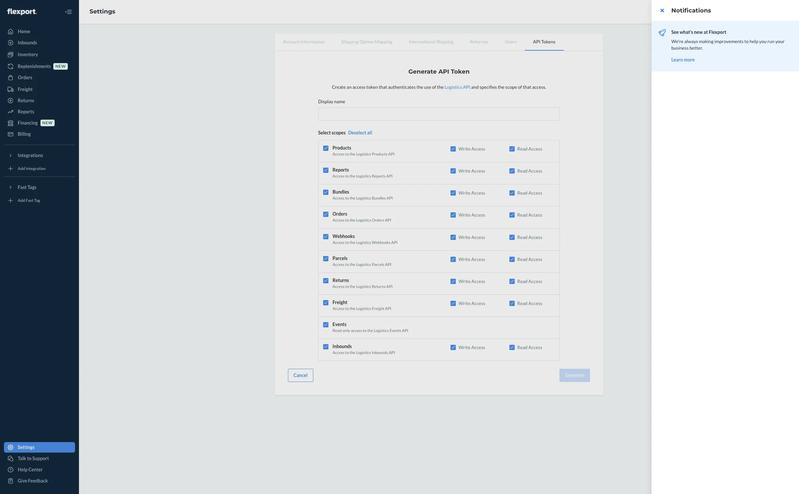 Task type: vqa. For each thing, say whether or not it's contained in the screenshot.
Learn
yes



Task type: describe. For each thing, give the bounding box(es) containing it.
to
[[744, 39, 749, 44]]

better.
[[690, 45, 703, 51]]

we're
[[671, 39, 684, 44]]

what's
[[680, 29, 693, 35]]

more
[[684, 57, 695, 63]]

business
[[671, 45, 689, 51]]

your
[[775, 39, 785, 44]]

making
[[699, 39, 714, 44]]

always
[[684, 39, 698, 44]]

learn
[[671, 57, 683, 63]]

see what's new at flexport
[[671, 29, 726, 35]]

notifications
[[671, 7, 711, 14]]

at
[[704, 29, 708, 35]]



Task type: locate. For each thing, give the bounding box(es) containing it.
close image
[[660, 8, 664, 13]]

you
[[759, 39, 767, 44]]

see
[[671, 29, 679, 35]]

new
[[694, 29, 703, 35]]

run
[[768, 39, 775, 44]]

help
[[750, 39, 758, 44]]

improvements
[[715, 39, 744, 44]]

learn more link
[[671, 57, 695, 63]]

learn more
[[671, 57, 695, 63]]

flexport
[[709, 29, 726, 35]]

we're always making improvements to help you run your business better.
[[671, 39, 785, 51]]



